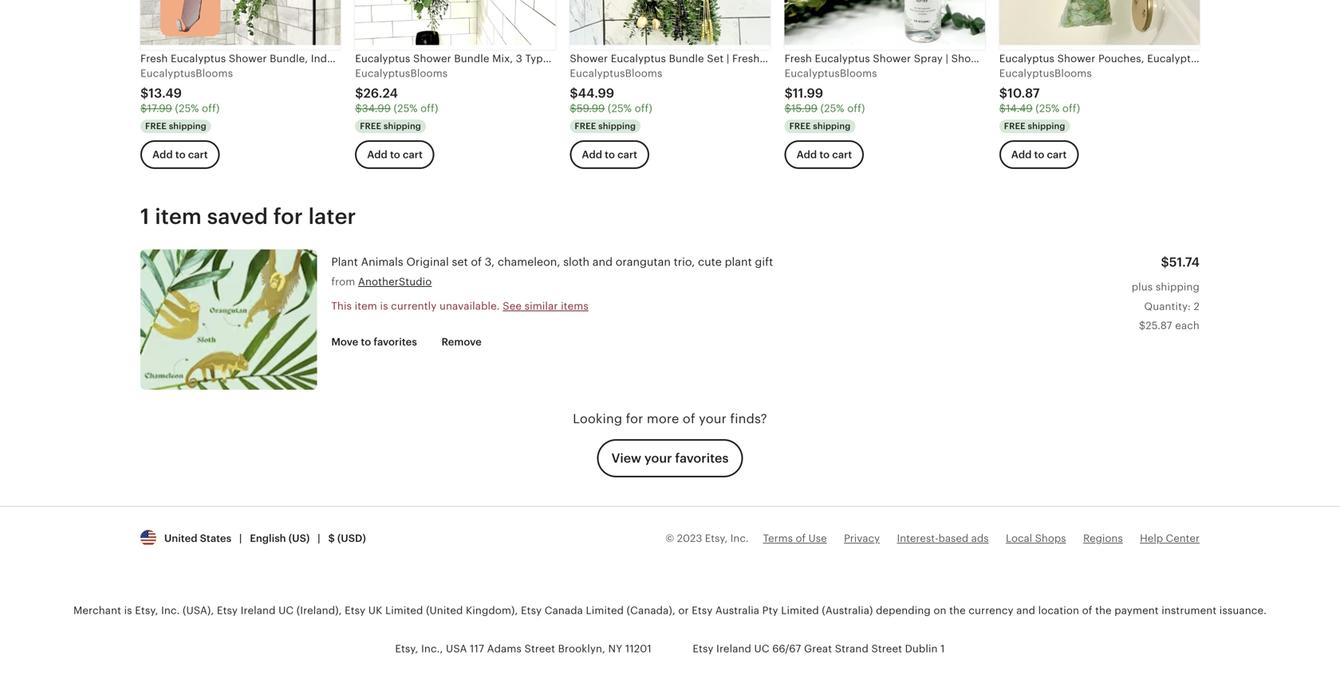 Task type: vqa. For each thing, say whether or not it's contained in the screenshot.
item corresponding to 1
yes



Task type: locate. For each thing, give the bounding box(es) containing it.
currency
[[969, 605, 1014, 617]]

1 off) from the left
[[202, 103, 220, 115]]

your left finds?
[[699, 412, 727, 426]]

etsy, right 2023
[[705, 533, 728, 545]]

shipping down 14.49
[[1028, 121, 1066, 131]]

2 eucalyptusblooms from the left
[[355, 67, 448, 79]]

0 horizontal spatial and
[[593, 256, 613, 269]]

1 horizontal spatial 1
[[941, 643, 945, 655]]

0 horizontal spatial uc
[[279, 605, 294, 617]]

4 add to cart from the left
[[797, 149, 852, 161]]

etsy, for 2023
[[705, 533, 728, 545]]

1 vertical spatial favorites
[[675, 452, 729, 466]]

canada
[[545, 605, 583, 617]]

1 horizontal spatial street
[[872, 643, 902, 655]]

help center link
[[1140, 533, 1200, 545]]

cart down 'eucalyptusblooms $ 44.99 $ 59.99 (25% off) free shipping' on the top left of the page
[[618, 149, 638, 161]]

2023
[[677, 533, 702, 545]]

eucalyptusblooms $ 11.99 $ 15.99 (25% off) free shipping
[[785, 67, 877, 131]]

add to cart button for 44.99
[[570, 140, 649, 169]]

shipping for 10.87
[[1028, 121, 1066, 131]]

center
[[1166, 533, 1200, 545]]

eucalyptus shower bundle mix, 3 types of eucaluptus, silver dollar, house plant, fresh eucalyptus plant, parvifolia eucalyptus, shower plant image
[[355, 0, 556, 45]]

2 add from the left
[[367, 149, 388, 161]]

uc left (ireland),
[[279, 605, 294, 617]]

0 vertical spatial inc.
[[731, 533, 749, 545]]

local
[[1006, 533, 1033, 545]]

free down 14.49
[[1004, 121, 1026, 131]]

(25% down '26.24'
[[394, 103, 418, 115]]

cart
[[188, 149, 208, 161], [403, 149, 423, 161], [618, 149, 638, 161], [832, 149, 852, 161], [1047, 149, 1067, 161]]

0 horizontal spatial street
[[525, 643, 555, 655]]

instrument
[[1162, 605, 1217, 617]]

anotherstudio link
[[358, 276, 432, 288]]

free for 44.99
[[575, 121, 596, 131]]

limited
[[385, 605, 423, 617], [586, 605, 624, 617], [781, 605, 819, 617]]

currently
[[391, 300, 437, 312]]

1 horizontal spatial favorites
[[675, 452, 729, 466]]

eucalyptusblooms up '26.24'
[[355, 67, 448, 79]]

shipping up quantity:
[[1156, 281, 1200, 293]]

of left 3,
[[471, 256, 482, 269]]

favorites down currently
[[374, 336, 417, 348]]

add to cart down 15.99
[[797, 149, 852, 161]]

0 horizontal spatial ireland
[[241, 605, 276, 617]]

free inside eucalyptusblooms $ 10.87 $ 14.49 (25% off) free shipping
[[1004, 121, 1026, 131]]

for left later
[[273, 204, 303, 229]]

cart for 13.49
[[188, 149, 208, 161]]

off) right 34.99
[[421, 103, 438, 115]]

shipping down 15.99
[[813, 121, 851, 131]]

item right this
[[355, 300, 377, 312]]

0 vertical spatial and
[[593, 256, 613, 269]]

0 vertical spatial for
[[273, 204, 303, 229]]

shipping inside eucalyptusblooms $ 26.24 $ 34.99 (25% off) free shipping
[[384, 121, 421, 131]]

1 horizontal spatial item
[[355, 300, 377, 312]]

move to favorites button
[[319, 328, 429, 357]]

strand
[[835, 643, 869, 655]]

eucalyptusblooms
[[140, 67, 233, 79], [355, 67, 448, 79], [570, 67, 663, 79], [785, 67, 877, 79], [1000, 67, 1092, 79]]

0 horizontal spatial limited
[[385, 605, 423, 617]]

eucalyptusblooms $ 26.24 $ 34.99 (25% off) free shipping
[[355, 67, 448, 131]]

cart for 11.99
[[832, 149, 852, 161]]

inc.,
[[421, 643, 443, 655]]

3 add from the left
[[582, 149, 602, 161]]

remove
[[442, 336, 482, 348]]

shipping inside 'eucalyptusblooms $ 44.99 $ 59.99 (25% off) free shipping'
[[598, 121, 636, 131]]

free for 10.87
[[1004, 121, 1026, 131]]

0 horizontal spatial etsy,
[[135, 605, 158, 617]]

0 vertical spatial is
[[380, 300, 388, 312]]

1 vertical spatial etsy,
[[135, 605, 158, 617]]

view your favorites
[[612, 452, 729, 466]]

anotherstudio
[[358, 276, 432, 288]]

plant animals original set of 3, chameleon, sloth and orangutan trio, cute plant gift
[[331, 256, 773, 269]]

off) right 14.49
[[1063, 103, 1080, 115]]

favorites inside button
[[374, 336, 417, 348]]

is down from anotherstudio
[[380, 300, 388, 312]]

add to cart button down 14.49
[[1000, 140, 1079, 169]]

44.99
[[578, 86, 615, 101]]

2 add to cart from the left
[[367, 149, 423, 161]]

(25% inside eucalyptusblooms $ 11.99 $ 15.99 (25% off) free shipping
[[821, 103, 845, 115]]

the right on on the right bottom of the page
[[950, 605, 966, 617]]

or
[[679, 605, 689, 617]]

1 horizontal spatial for
[[626, 412, 644, 426]]

to for 26.24
[[390, 149, 400, 161]]

0 vertical spatial your
[[699, 412, 727, 426]]

shipping down "17.99"
[[169, 121, 206, 131]]

2 add to cart button from the left
[[355, 140, 435, 169]]

0 horizontal spatial the
[[950, 605, 966, 617]]

4 (25% from the left
[[821, 103, 845, 115]]

25.87
[[1146, 320, 1173, 332]]

item for this
[[355, 300, 377, 312]]

13.49
[[149, 86, 182, 101]]

0 horizontal spatial inc.
[[161, 605, 180, 617]]

add to cart button for 10.87
[[1000, 140, 1079, 169]]

to for 11.99
[[820, 149, 830, 161]]

eucalyptusblooms up 44.99 on the top
[[570, 67, 663, 79]]

3 add to cart from the left
[[582, 149, 638, 161]]

inc. left terms
[[731, 533, 749, 545]]

add down 14.49
[[1012, 149, 1032, 161]]

interest-based ads link
[[897, 533, 989, 545]]

1 add from the left
[[152, 149, 173, 161]]

5 cart from the left
[[1047, 149, 1067, 161]]

66/67
[[773, 643, 801, 655]]

to right move at the left of page
[[361, 336, 371, 348]]

add to cart button down the 59.99
[[570, 140, 649, 169]]

0 vertical spatial etsy,
[[705, 533, 728, 545]]

1 add to cart button from the left
[[140, 140, 220, 169]]

for
[[273, 204, 303, 229], [626, 412, 644, 426]]

1 vertical spatial for
[[626, 412, 644, 426]]

of right more
[[683, 412, 696, 426]]

5 free from the left
[[1004, 121, 1026, 131]]

shipping inside the plus shipping quantity: 2 $ 25.87 each
[[1156, 281, 1200, 293]]

favorites down looking for more of your finds? on the bottom of the page
[[675, 452, 729, 466]]

1 the from the left
[[950, 605, 966, 617]]

1 | from the left
[[239, 533, 242, 545]]

eucalyptusblooms up 10.87
[[1000, 67, 1092, 79]]

free down 34.99
[[360, 121, 381, 131]]

off) right "17.99"
[[202, 103, 220, 115]]

add to cart down 14.49
[[1012, 149, 1067, 161]]

add to cart button down 34.99
[[355, 140, 435, 169]]

1 vertical spatial is
[[124, 605, 132, 617]]

1 horizontal spatial |
[[318, 533, 320, 545]]

4 free from the left
[[790, 121, 811, 131]]

etsy, inc., usa 117 adams street brooklyn, ny 11201
[[395, 643, 652, 655]]

limited right uk
[[385, 605, 423, 617]]

kingdom),
[[466, 605, 518, 617]]

fresh eucalyptus shower bundle, indoor house plant, fresh eucalyptus plant, easy plants, boho decor, low light plants , eucalyptus plants image
[[140, 0, 341, 45]]

1 add to cart from the left
[[152, 149, 208, 161]]

add for 26.24
[[367, 149, 388, 161]]

add to cart down the 59.99
[[582, 149, 638, 161]]

1 item saved for later
[[140, 204, 356, 229]]

shipping inside eucalyptusblooms $ 11.99 $ 15.99 (25% off) free shipping
[[813, 121, 851, 131]]

1 vertical spatial and
[[1017, 605, 1036, 617]]

1 (25% from the left
[[175, 103, 199, 115]]

(25% inside 'eucalyptusblooms $ 44.99 $ 59.99 (25% off) free shipping'
[[608, 103, 632, 115]]

1 vertical spatial your
[[645, 452, 672, 466]]

and left location
[[1017, 605, 1036, 617]]

to down 34.99
[[390, 149, 400, 161]]

free inside eucalyptusblooms $ 26.24 $ 34.99 (25% off) free shipping
[[360, 121, 381, 131]]

1 horizontal spatial limited
[[586, 605, 624, 617]]

34.99
[[362, 103, 391, 115]]

| right (us)
[[318, 533, 320, 545]]

5 add to cart button from the left
[[1000, 140, 1079, 169]]

3 free from the left
[[575, 121, 596, 131]]

ny
[[608, 643, 623, 655]]

3 off) from the left
[[635, 103, 653, 115]]

add down the 59.99
[[582, 149, 602, 161]]

eucalyptusblooms $ 13.49 $ 17.99 (25% off) free shipping
[[140, 67, 233, 131]]

etsy, right merchant
[[135, 605, 158, 617]]

uk
[[368, 605, 382, 617]]

2 free from the left
[[360, 121, 381, 131]]

off) right 15.99
[[848, 103, 865, 115]]

finds?
[[730, 412, 767, 426]]

off) for 11.99
[[848, 103, 865, 115]]

uc left the 66/67
[[754, 643, 770, 655]]

inc. for is
[[161, 605, 180, 617]]

to down eucalyptusblooms $ 11.99 $ 15.99 (25% off) free shipping
[[820, 149, 830, 161]]

off) inside eucalyptusblooms $ 11.99 $ 15.99 (25% off) free shipping
[[848, 103, 865, 115]]

ireland right the "(usa),"
[[241, 605, 276, 617]]

australia
[[716, 605, 760, 617]]

0 horizontal spatial your
[[645, 452, 672, 466]]

your
[[699, 412, 727, 426], [645, 452, 672, 466]]

shipping inside 'eucalyptusblooms $ 13.49 $ 17.99 (25% off) free shipping'
[[169, 121, 206, 131]]

add to cart down "17.99"
[[152, 149, 208, 161]]

5 (25% from the left
[[1036, 103, 1060, 115]]

orangutan
[[616, 256, 671, 269]]

shipping
[[169, 121, 206, 131], [384, 121, 421, 131], [598, 121, 636, 131], [813, 121, 851, 131], [1028, 121, 1066, 131], [1156, 281, 1200, 293]]

add for 11.99
[[797, 149, 817, 161]]

and right sloth
[[593, 256, 613, 269]]

2 horizontal spatial limited
[[781, 605, 819, 617]]

eucalyptusblooms for 26.24
[[355, 67, 448, 79]]

ads
[[972, 533, 989, 545]]

of right location
[[1082, 605, 1093, 617]]

0 vertical spatial favorites
[[374, 336, 417, 348]]

add to cart button down "17.99"
[[140, 140, 220, 169]]

eucalyptusblooms up 13.49
[[140, 67, 233, 79]]

(25% down 13.49
[[175, 103, 199, 115]]

shipping down 34.99
[[384, 121, 421, 131]]

to down the 59.99
[[605, 149, 615, 161]]

is
[[380, 300, 388, 312], [124, 605, 132, 617]]

0 vertical spatial ireland
[[241, 605, 276, 617]]

(us)
[[289, 533, 310, 545]]

each
[[1175, 320, 1200, 332]]

0 vertical spatial 1
[[140, 204, 150, 229]]

free inside 'eucalyptusblooms $ 44.99 $ 59.99 (25% off) free shipping'
[[575, 121, 596, 131]]

free inside eucalyptusblooms $ 11.99 $ 15.99 (25% off) free shipping
[[790, 121, 811, 131]]

adams
[[487, 643, 522, 655]]

to down 'eucalyptusblooms $ 13.49 $ 17.99 (25% off) free shipping' at top left
[[175, 149, 186, 161]]

add down 34.99
[[367, 149, 388, 161]]

to down eucalyptusblooms $ 10.87 $ 14.49 (25% off) free shipping
[[1034, 149, 1045, 161]]

0 horizontal spatial is
[[124, 605, 132, 617]]

1 vertical spatial inc.
[[161, 605, 180, 617]]

(25% inside eucalyptusblooms $ 10.87 $ 14.49 (25% off) free shipping
[[1036, 103, 1060, 115]]

add to cart down 34.99
[[367, 149, 423, 161]]

ireland down australia
[[717, 643, 752, 655]]

free
[[145, 121, 167, 131], [360, 121, 381, 131], [575, 121, 596, 131], [790, 121, 811, 131], [1004, 121, 1026, 131]]

4 off) from the left
[[848, 103, 865, 115]]

| right the states
[[239, 533, 242, 545]]

(25%
[[175, 103, 199, 115], [394, 103, 418, 115], [608, 103, 632, 115], [821, 103, 845, 115], [1036, 103, 1060, 115]]

favorites for view your favorites
[[675, 452, 729, 466]]

3 (25% from the left
[[608, 103, 632, 115]]

add to cart for 13.49
[[152, 149, 208, 161]]

1 horizontal spatial ireland
[[717, 643, 752, 655]]

4 cart from the left
[[832, 149, 852, 161]]

for left more
[[626, 412, 644, 426]]

shipping down the 59.99
[[598, 121, 636, 131]]

add to cart for 26.24
[[367, 149, 423, 161]]

limited up "ny"
[[586, 605, 624, 617]]

1 eucalyptusblooms from the left
[[140, 67, 233, 79]]

(25% inside 'eucalyptusblooms $ 13.49 $ 17.99 (25% off) free shipping'
[[175, 103, 199, 115]]

2 (25% from the left
[[394, 103, 418, 115]]

shipping for 13.49
[[169, 121, 206, 131]]

free down "17.99"
[[145, 121, 167, 131]]

4 add to cart button from the left
[[785, 140, 864, 169]]

3 eucalyptusblooms from the left
[[570, 67, 663, 79]]

5 off) from the left
[[1063, 103, 1080, 115]]

etsy right the "(usa),"
[[217, 605, 238, 617]]

5 add from the left
[[1012, 149, 1032, 161]]

(25% for 11.99
[[821, 103, 845, 115]]

off) inside 'eucalyptusblooms $ 13.49 $ 17.99 (25% off) free shipping'
[[202, 103, 220, 115]]

free down 15.99
[[790, 121, 811, 131]]

0 horizontal spatial item
[[155, 204, 202, 229]]

0 horizontal spatial |
[[239, 533, 242, 545]]

$
[[140, 86, 149, 101], [355, 86, 363, 101], [570, 86, 578, 101], [785, 86, 793, 101], [1000, 86, 1008, 101], [140, 103, 147, 115], [355, 103, 362, 115], [570, 103, 577, 115], [785, 103, 792, 115], [1000, 103, 1006, 115], [1161, 255, 1170, 270], [1139, 320, 1146, 332], [328, 533, 335, 545]]

4 eucalyptusblooms from the left
[[785, 67, 877, 79]]

item for 1
[[155, 204, 202, 229]]

off) inside eucalyptusblooms $ 10.87 $ 14.49 (25% off) free shipping
[[1063, 103, 1080, 115]]

looking
[[573, 412, 623, 426]]

3 cart from the left
[[618, 149, 638, 161]]

cart for 26.24
[[403, 149, 423, 161]]

limited right pty
[[781, 605, 819, 617]]

etsy, left the inc.,
[[395, 643, 418, 655]]

(25% inside eucalyptusblooms $ 26.24 $ 34.99 (25% off) free shipping
[[394, 103, 418, 115]]

2 the from the left
[[1096, 605, 1112, 617]]

free for 26.24
[[360, 121, 381, 131]]

view your favorites link
[[597, 440, 743, 478]]

the left payment
[[1096, 605, 1112, 617]]

add to cart for 10.87
[[1012, 149, 1067, 161]]

more
[[647, 412, 679, 426]]

eucalyptusblooms for 10.87
[[1000, 67, 1092, 79]]

1 horizontal spatial etsy,
[[395, 643, 418, 655]]

to for 13.49
[[175, 149, 186, 161]]

uc
[[279, 605, 294, 617], [754, 643, 770, 655]]

cart down eucalyptusblooms $ 10.87 $ 14.49 (25% off) free shipping
[[1047, 149, 1067, 161]]

and inside plant animals original set of 3, chameleon, sloth and orangutan trio, cute plant gift link
[[593, 256, 613, 269]]

later
[[308, 204, 356, 229]]

0 horizontal spatial favorites
[[374, 336, 417, 348]]

1 free from the left
[[145, 121, 167, 131]]

states
[[200, 533, 231, 545]]

add down "17.99"
[[152, 149, 173, 161]]

ireland
[[241, 605, 276, 617], [717, 643, 752, 655]]

1 horizontal spatial inc.
[[731, 533, 749, 545]]

depending
[[876, 605, 931, 617]]

etsy
[[217, 605, 238, 617], [345, 605, 366, 617], [521, 605, 542, 617], [692, 605, 713, 617], [693, 643, 714, 655]]

0 vertical spatial item
[[155, 204, 202, 229]]

(25% down 44.99 on the top
[[608, 103, 632, 115]]

add to cart for 11.99
[[797, 149, 852, 161]]

(25% for 44.99
[[608, 103, 632, 115]]

use
[[809, 533, 827, 545]]

item left saved
[[155, 204, 202, 229]]

cart down 'eucalyptusblooms $ 13.49 $ 17.99 (25% off) free shipping' at top left
[[188, 149, 208, 161]]

chameleon,
[[498, 256, 560, 269]]

add for 10.87
[[1012, 149, 1032, 161]]

free down the 59.99
[[575, 121, 596, 131]]

(canada),
[[627, 605, 676, 617]]

off) for 13.49
[[202, 103, 220, 115]]

cart down eucalyptusblooms $ 26.24 $ 34.99 (25% off) free shipping
[[403, 149, 423, 161]]

add to cart button
[[140, 140, 220, 169], [355, 140, 435, 169], [570, 140, 649, 169], [785, 140, 864, 169], [1000, 140, 1079, 169]]

add to cart button down 15.99
[[785, 140, 864, 169]]

(25% for 10.87
[[1036, 103, 1060, 115]]

1 horizontal spatial is
[[380, 300, 388, 312]]

inc. left the "(usa),"
[[161, 605, 180, 617]]

eucalyptusblooms for 44.99
[[570, 67, 663, 79]]

0 horizontal spatial 1
[[140, 204, 150, 229]]

4 add from the left
[[797, 149, 817, 161]]

shipping inside eucalyptusblooms $ 10.87 $ 14.49 (25% off) free shipping
[[1028, 121, 1066, 131]]

issuance.
[[1220, 605, 1267, 617]]

privacy
[[844, 533, 880, 545]]

add down 15.99
[[797, 149, 817, 161]]

1 horizontal spatial the
[[1096, 605, 1112, 617]]

2 cart from the left
[[403, 149, 423, 161]]

free inside 'eucalyptusblooms $ 13.49 $ 17.99 (25% off) free shipping'
[[145, 121, 167, 131]]

off) for 44.99
[[635, 103, 653, 115]]

cart down eucalyptusblooms $ 11.99 $ 15.99 (25% off) free shipping
[[832, 149, 852, 161]]

street left dublin
[[872, 643, 902, 655]]

to
[[175, 149, 186, 161], [390, 149, 400, 161], [605, 149, 615, 161], [820, 149, 830, 161], [1034, 149, 1045, 161], [361, 336, 371, 348]]

is right merchant
[[124, 605, 132, 617]]

off) inside 'eucalyptusblooms $ 44.99 $ 59.99 (25% off) free shipping'
[[635, 103, 653, 115]]

your right view on the bottom left of the page
[[645, 452, 672, 466]]

off) inside eucalyptusblooms $ 26.24 $ 34.99 (25% off) free shipping
[[421, 103, 438, 115]]

eucalyptusblooms up 11.99
[[785, 67, 877, 79]]

add
[[152, 149, 173, 161], [367, 149, 388, 161], [582, 149, 602, 161], [797, 149, 817, 161], [1012, 149, 1032, 161]]

5 add to cart from the left
[[1012, 149, 1067, 161]]

help
[[1140, 533, 1163, 545]]

off) right the 59.99
[[635, 103, 653, 115]]

1 vertical spatial item
[[355, 300, 377, 312]]

street right adams
[[525, 643, 555, 655]]

1 cart from the left
[[188, 149, 208, 161]]

1 vertical spatial uc
[[754, 643, 770, 655]]

2 horizontal spatial etsy,
[[705, 533, 728, 545]]

off)
[[202, 103, 220, 115], [421, 103, 438, 115], [635, 103, 653, 115], [848, 103, 865, 115], [1063, 103, 1080, 115]]

(25% right 15.99
[[821, 103, 845, 115]]

5 eucalyptusblooms from the left
[[1000, 67, 1092, 79]]

united states   |   english (us)   |   $ (usd)
[[159, 533, 366, 545]]

(25% right 14.49
[[1036, 103, 1060, 115]]

etsy left uk
[[345, 605, 366, 617]]

street
[[525, 643, 555, 655], [872, 643, 902, 655]]

2 off) from the left
[[421, 103, 438, 115]]

3 add to cart button from the left
[[570, 140, 649, 169]]



Task type: describe. For each thing, give the bounding box(es) containing it.
3,
[[485, 256, 495, 269]]

local shops link
[[1006, 533, 1066, 545]]

1 horizontal spatial and
[[1017, 605, 1036, 617]]

eucalyptusblooms for 13.49
[[140, 67, 233, 79]]

help center
[[1140, 533, 1200, 545]]

on
[[934, 605, 947, 617]]

free for 11.99
[[790, 121, 811, 131]]

pty
[[763, 605, 778, 617]]

11201
[[625, 643, 652, 655]]

terms of use
[[763, 533, 827, 545]]

eucalyptusblooms for 11.99
[[785, 67, 877, 79]]

0 vertical spatial uc
[[279, 605, 294, 617]]

quantity:
[[1144, 301, 1191, 313]]

26.24
[[363, 86, 398, 101]]

1 vertical spatial 1
[[941, 643, 945, 655]]

dublin
[[905, 643, 938, 655]]

us image
[[140, 531, 156, 547]]

payment
[[1115, 605, 1159, 617]]

$ inside the plus shipping quantity: 2 $ 25.87 each
[[1139, 320, 1146, 332]]

eucalyptusblooms $ 10.87 $ 14.49 (25% off) free shipping
[[1000, 67, 1092, 131]]

set
[[452, 256, 468, 269]]

© 2023 etsy, inc.
[[666, 533, 749, 545]]

terms of use link
[[763, 533, 827, 545]]

sloth
[[563, 256, 590, 269]]

eucalyptusblooms $ 44.99 $ 59.99 (25% off) free shipping
[[570, 67, 663, 131]]

off) for 10.87
[[1063, 103, 1080, 115]]

etsy ireland uc 66/67 great strand street dublin 1
[[693, 643, 945, 655]]

gift
[[755, 256, 773, 269]]

see
[[503, 300, 522, 312]]

plus shipping quantity: 2 $ 25.87 each
[[1132, 281, 1200, 332]]

1 street from the left
[[525, 643, 555, 655]]

usa
[[446, 643, 467, 655]]

from
[[331, 276, 355, 288]]

great
[[804, 643, 832, 655]]

etsy right or at the right bottom of page
[[692, 605, 713, 617]]

1 horizontal spatial your
[[699, 412, 727, 426]]

english
[[250, 533, 286, 545]]

cute
[[698, 256, 722, 269]]

favorites for move to favorites
[[374, 336, 417, 348]]

shower eucalyptus bundle set | fresh shower plants | home decor | flower arrangement | wall decor | hanging plant decor | hanging plant image
[[570, 0, 770, 45]]

plant
[[331, 256, 358, 269]]

regions button
[[1083, 532, 1123, 546]]

(ireland),
[[297, 605, 342, 617]]

items
[[561, 300, 589, 312]]

merchant
[[73, 605, 121, 617]]

move to favorites
[[331, 336, 417, 348]]

shipping for 26.24
[[384, 121, 421, 131]]

inc. for 2023
[[731, 533, 749, 545]]

move
[[331, 336, 358, 348]]

free for 13.49
[[145, 121, 167, 131]]

etsy left canada
[[521, 605, 542, 617]]

to for 44.99
[[605, 149, 615, 161]]

2
[[1194, 301, 1200, 313]]

0 horizontal spatial for
[[273, 204, 303, 229]]

see similar items link
[[503, 300, 589, 312]]

©
[[666, 533, 674, 545]]

shipping for 44.99
[[598, 121, 636, 131]]

to for 10.87
[[1034, 149, 1045, 161]]

51.74
[[1170, 255, 1200, 270]]

view
[[612, 452, 642, 466]]

2 vertical spatial etsy,
[[395, 643, 418, 655]]

terms
[[763, 533, 793, 545]]

privacy link
[[844, 533, 880, 545]]

based
[[939, 533, 969, 545]]

original
[[406, 256, 449, 269]]

remove button
[[430, 328, 494, 357]]

local shops
[[1006, 533, 1066, 545]]

of left the use
[[796, 533, 806, 545]]

regions
[[1083, 533, 1123, 545]]

plant
[[725, 256, 752, 269]]

(australia)
[[822, 605, 873, 617]]

shipping for 11.99
[[813, 121, 851, 131]]

117
[[470, 643, 484, 655]]

add to cart button for 13.49
[[140, 140, 220, 169]]

$ 51.74
[[1161, 255, 1200, 270]]

(25% for 26.24
[[394, 103, 418, 115]]

plant animals original set of 3, chameleon, sloth and orangutan trio, cute plant gift link
[[331, 255, 935, 270]]

to inside move to favorites button
[[361, 336, 371, 348]]

unavailable.
[[440, 300, 500, 312]]

etsy, for is
[[135, 605, 158, 617]]

plus
[[1132, 281, 1153, 293]]

etsy down merchant is etsy, inc. (usa), etsy ireland uc (ireland), etsy uk limited (united kingdom), etsy canada limited (canada), or etsy australia pty limited (australia) depending on the currency and location of the payment instrument issuance.
[[693, 643, 714, 655]]

trio,
[[674, 256, 695, 269]]

(united
[[426, 605, 463, 617]]

cart for 10.87
[[1047, 149, 1067, 161]]

this
[[331, 300, 352, 312]]

2 limited from the left
[[586, 605, 624, 617]]

11.99
[[793, 86, 824, 101]]

add for 13.49
[[152, 149, 173, 161]]

from anotherstudio
[[331, 276, 432, 288]]

saved
[[207, 204, 268, 229]]

this item is currently unavailable. see similar items
[[331, 300, 589, 312]]

looking for more of your finds?
[[573, 412, 767, 426]]

1 vertical spatial ireland
[[717, 643, 752, 655]]

3 limited from the left
[[781, 605, 819, 617]]

2 | from the left
[[318, 533, 320, 545]]

1 horizontal spatial uc
[[754, 643, 770, 655]]

59.99
[[577, 103, 605, 115]]

united
[[164, 533, 197, 545]]

animals
[[361, 256, 403, 269]]

14.49
[[1006, 103, 1033, 115]]

fresh eucalyptus shower spray | shower bundle refresher spray | spa relaxation spray | room fragrance | fresh eucalyptus scent | linen spray image
[[785, 0, 985, 45]]

merchant is etsy, inc. (usa), etsy ireland uc (ireland), etsy uk limited (united kingdom), etsy canada limited (canada), or etsy australia pty limited (australia) depending on the currency and location of the payment instrument issuance.
[[73, 605, 1267, 617]]

15.99
[[792, 103, 818, 115]]

add to cart button for 11.99
[[785, 140, 864, 169]]

shops
[[1035, 533, 1066, 545]]

add for 44.99
[[582, 149, 602, 161]]

interest-
[[897, 533, 939, 545]]

off) for 26.24
[[421, 103, 438, 115]]

1 limited from the left
[[385, 605, 423, 617]]

brooklyn,
[[558, 643, 606, 655]]

2 street from the left
[[872, 643, 902, 655]]

17.99
[[147, 103, 172, 115]]

add to cart button for 26.24
[[355, 140, 435, 169]]

interest-based ads
[[897, 533, 989, 545]]

eucalyptus shower pouches, eucalyptus leaves, shower eucalyptus, indoor plant leaves, boho bathroom, rustic farmhouse decor, bathroom decor image
[[1000, 0, 1200, 45]]

cart for 44.99
[[618, 149, 638, 161]]

add to cart for 44.99
[[582, 149, 638, 161]]

(usd)
[[337, 533, 366, 545]]

(25% for 13.49
[[175, 103, 199, 115]]



